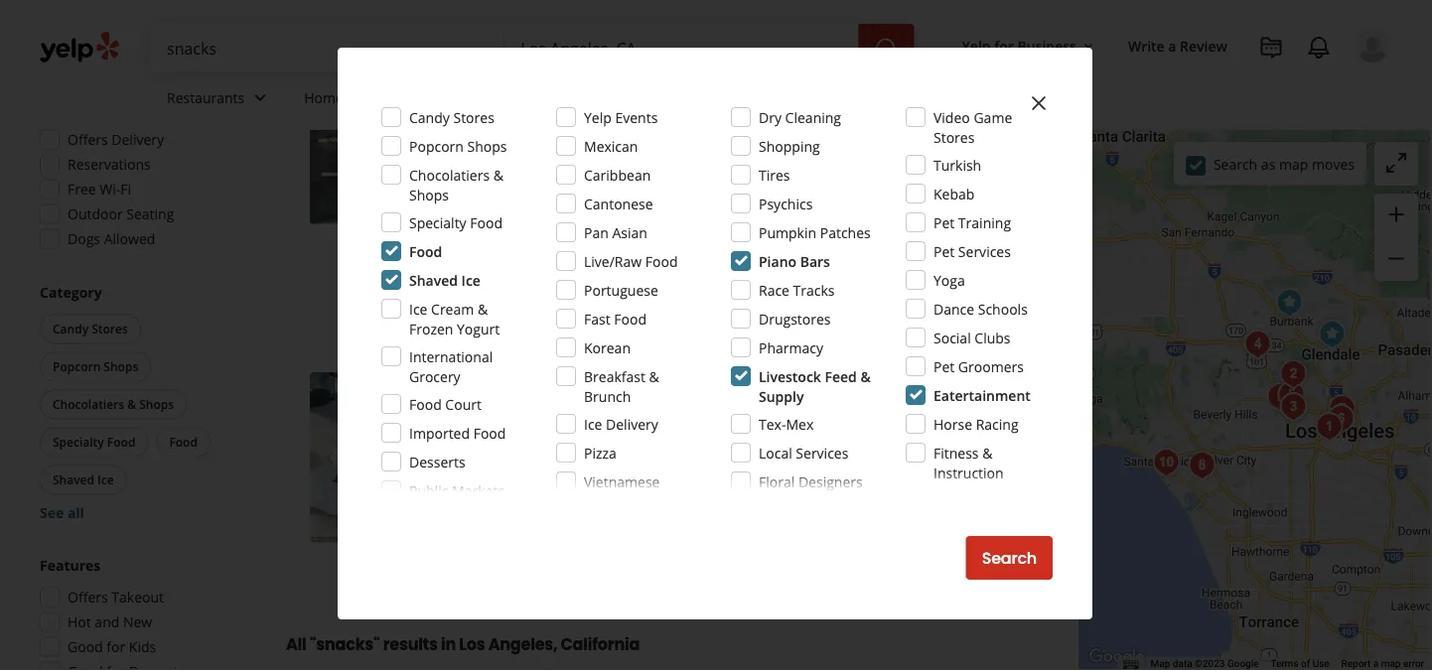 Task type: describe. For each thing, give the bounding box(es) containing it.
wow choripan image
[[1272, 375, 1311, 415]]

services for pet services
[[958, 242, 1011, 261]]

game
[[974, 108, 1012, 127]]

candy inside button
[[53, 321, 88, 338]]

home services
[[304, 88, 400, 107]]

made
[[637, 246, 674, 265]]

features
[[40, 557, 101, 576]]

specialty food inside button
[[53, 435, 135, 451]]

shaved ice button
[[40, 466, 127, 496]]

ctr
[[833, 373, 863, 400]]

next image
[[449, 127, 473, 151]]

map for error
[[1381, 658, 1401, 670]]

places
[[627, 227, 667, 245]]

treat
[[775, 373, 828, 400]]

group containing features
[[34, 556, 246, 670]]

pumpkin
[[759, 223, 817, 242]]

stores inside button
[[92, 321, 128, 338]]

popcorn inside search dialog
[[409, 137, 464, 155]]

results
[[383, 634, 438, 656]]

pet training
[[934, 213, 1011, 232]]

kebab
[[934, 184, 975, 203]]

yelp for business button
[[954, 28, 1104, 64]]

shaved ice inside shaved ice button
[[53, 472, 114, 489]]

write a review link
[[1120, 28, 1236, 64]]

tex-
[[759, 415, 786, 434]]

open until 10:00 pm
[[505, 148, 638, 167]]

hot for hot dogs
[[834, 118, 856, 135]]

brunch
[[584, 387, 631, 406]]

cream for second "ice cream & frozen yogurt" link from the top of the page
[[529, 413, 568, 429]]

turkish
[[934, 155, 981, 174]]

next image
[[449, 447, 473, 471]]

& inside livestock feed & supply
[[861, 367, 871, 386]]

allowed
[[104, 230, 155, 249]]

floral designers
[[759, 472, 863, 491]]

search dialog
[[0, 0, 1432, 670]]

dogs inside button
[[859, 118, 888, 135]]

stores inside video game stores
[[934, 128, 975, 146]]

terms of use link
[[1271, 658, 1329, 670]]

live/raw food
[[584, 252, 678, 271]]

google image
[[1084, 645, 1150, 670]]

katsu sando image
[[1322, 389, 1362, 429]]

pet for pet groomers
[[934, 357, 955, 376]]

shaved inside button
[[53, 472, 94, 489]]

all
[[67, 504, 84, 523]]

& inside "fitness & instruction"
[[982, 443, 993, 462]]

vietnamese
[[584, 472, 660, 491]]

$$$$
[[204, 13, 231, 30]]

shops inside chocolatiers & shops "button"
[[139, 397, 174, 413]]

horse racing
[[934, 415, 1019, 434]]

report
[[1341, 658, 1371, 670]]

feed
[[825, 367, 857, 386]]

restaurants link
[[151, 72, 288, 129]]

pan asian
[[584, 223, 647, 242]]

terms
[[1271, 658, 1299, 670]]

2 vertical spatial yogurt
[[626, 413, 666, 429]]

psychics
[[759, 194, 813, 213]]

& inside "button"
[[127, 397, 136, 413]]

popcorn inside button
[[53, 359, 101, 375]]

report a map error
[[1341, 658, 1424, 670]]

i'm
[[731, 207, 751, 226]]

1 horizontal spatial stores
[[453, 108, 494, 127]]

dairy queen/orange julius treat ctr
[[505, 373, 863, 400]]

hot dogs button
[[830, 117, 892, 137]]

supply
[[759, 387, 804, 406]]

previous image
[[318, 127, 342, 151]]

specialty inside button
[[53, 435, 104, 451]]

imported
[[409, 424, 470, 442]]

piano
[[759, 252, 797, 271]]

smoothies
[[756, 118, 818, 135]]

floral
[[759, 472, 795, 491]]

pan
[[584, 223, 609, 242]]

go
[[591, 176, 607, 195]]

pet services
[[934, 242, 1011, 261]]

candy stores inside search dialog
[[409, 108, 494, 127]]

$$$ button
[[143, 6, 192, 37]]

frozen for second "ice cream & frozen yogurt" link from the top of the page
[[583, 413, 623, 429]]

outdoor for outdoor seating
[[68, 205, 123, 224]]

report a map error link
[[1341, 658, 1424, 670]]

healthy
[[651, 176, 701, 195]]

2 ice cream & frozen yogurt button from the top
[[505, 411, 670, 431]]

yelp for yelp for business
[[962, 36, 991, 55]]

start
[[911, 292, 949, 314]]

"where
[[527, 207, 579, 226]]

dance schools
[[934, 299, 1028, 318]]

court
[[445, 395, 482, 414]]

search for search
[[982, 547, 1037, 570]]

eatertainment
[[934, 386, 1031, 405]]

frozen for 1st "ice cream & frozen yogurt" link from the top of the page
[[583, 118, 623, 135]]

social
[[934, 328, 971, 347]]

a for report
[[1373, 658, 1379, 670]]

specialty inside search dialog
[[409, 213, 466, 232]]

instruction
[[934, 463, 1004, 482]]

drinks
[[753, 227, 793, 245]]

0 vertical spatial pm
[[618, 148, 638, 167]]

cream inside search dialog
[[431, 299, 474, 318]]

map
[[1151, 658, 1170, 670]]

designers
[[798, 472, 863, 491]]

2 slideshow element from the top
[[310, 373, 481, 544]]

candy stores button
[[40, 315, 141, 345]]

notifications image
[[1307, 36, 1331, 60]]

and inside group
[[95, 613, 120, 632]]

dance
[[934, 299, 974, 318]]

1 horizontal spatial takeout
[[737, 294, 784, 310]]

for for good
[[107, 638, 125, 657]]

seating
[[577, 294, 618, 310]]

mario kart snack station image
[[1238, 325, 1278, 364]]

dairy queen/orange julius treat ctr link
[[505, 373, 863, 400]]

mexican
[[584, 137, 638, 155]]

kream image
[[1309, 407, 1349, 447]]

dogs inside group
[[68, 230, 100, 249]]

more link
[[815, 246, 852, 265]]

tracks
[[793, 281, 835, 299]]

services for local services
[[796, 443, 849, 462]]

wi-
[[100, 180, 120, 199]]

category
[[40, 284, 102, 302]]

16 healthy dining v2 image
[[631, 178, 647, 194]]

syrups.…"
[[749, 246, 811, 265]]

cleaning
[[785, 108, 841, 127]]

pet groomers
[[934, 357, 1024, 376]]

1 vertical spatial takeout
[[112, 588, 164, 607]]

hot for hot and new
[[68, 613, 91, 632]]

write
[[1128, 36, 1165, 55]]

social clubs
[[934, 328, 1011, 347]]

1 vertical spatial delivery
[[654, 294, 701, 310]]

user actions element
[[946, 25, 1418, 147]]

restaurants
[[167, 88, 245, 107]]

see all button
[[40, 504, 84, 523]]

yogurt inside search dialog
[[457, 319, 500, 338]]

specialty food inside search dialog
[[409, 213, 503, 232]]

popcorn shops button
[[40, 353, 151, 382]]

kaminari gyoza bar image
[[1321, 399, 1361, 439]]

drugstores
[[759, 309, 831, 328]]

zoom out image
[[1384, 247, 1408, 271]]

desserts
[[409, 452, 465, 471]]

$$$$ button
[[192, 6, 242, 37]]

way
[[871, 227, 896, 245]]

group containing category
[[36, 283, 246, 523]]

ice cream & frozen yogurt for 2nd ice cream & frozen yogurt 'button' from the bottom
[[509, 118, 666, 135]]

food button
[[156, 428, 210, 458]]

moves
[[1312, 155, 1355, 174]]

local services
[[759, 443, 849, 462]]

bhan kanom thai image
[[1274, 355, 1313, 394]]

map data ©2023 google
[[1151, 658, 1259, 670]]

free wi-fi
[[68, 180, 131, 199]]

& up the international
[[478, 299, 488, 318]]

like
[[562, 246, 585, 265]]

error
[[1403, 658, 1424, 670]]

map for moves
[[1279, 155, 1308, 174]]

review
[[1180, 36, 1228, 55]]

markets
[[452, 481, 504, 500]]



Task type: locate. For each thing, give the bounding box(es) containing it.
until 8:00 pm
[[546, 443, 631, 461]]

see
[[40, 504, 64, 523]]

a right write
[[1168, 36, 1176, 55]]

24 chevron down v2 image right restaurants
[[249, 86, 272, 110]]

food
[[470, 213, 503, 232], [409, 242, 442, 261], [645, 252, 678, 271], [614, 309, 647, 328], [409, 395, 442, 414], [473, 424, 506, 442], [107, 435, 135, 451], [169, 435, 198, 451]]

the
[[728, 227, 750, 245]]

popcorn down home services link
[[409, 137, 464, 155]]

0 vertical spatial yogurt
[[626, 118, 666, 135]]

dairy
[[505, 373, 558, 400]]

offers for offers takeout
[[68, 588, 108, 607]]

fi
[[120, 180, 131, 199]]

0 vertical spatial outdoor
[[68, 205, 123, 224]]

24 chevron down v2 image inside restaurants "link"
[[249, 86, 272, 110]]

24 chevron down v2 image up open until 10:00 pm
[[550, 86, 574, 110]]

ice cream & frozen yogurt
[[509, 118, 666, 135], [409, 299, 500, 338], [509, 413, 666, 429]]

0 horizontal spatial a
[[1168, 36, 1176, 55]]

0 vertical spatial takeout
[[737, 294, 784, 310]]

keyboard shortcuts image
[[1123, 660, 1139, 670]]

ice cream & frozen yogurt link up until 8:00 pm
[[505, 411, 670, 431]]

pet down the social
[[934, 357, 955, 376]]

outdoor
[[68, 205, 123, 224], [525, 294, 574, 310]]

specialty down next icon
[[409, 213, 466, 232]]

delivery inside search dialog
[[606, 415, 658, 434]]

16 checkmark v2 image down artificial
[[717, 294, 733, 310]]

2 pet from the top
[[934, 242, 955, 261]]

1 vertical spatial pm
[[610, 443, 631, 461]]

0 vertical spatial ice cream & frozen yogurt button
[[505, 117, 670, 137]]

cream for 1st "ice cream & frozen yogurt" link from the top of the page
[[529, 118, 568, 135]]

pet for pet training
[[934, 213, 955, 232]]

food court
[[409, 395, 482, 414]]

& right feed
[[861, 367, 871, 386]]

search inside button
[[982, 547, 1037, 570]]

chocolatiers down popcorn shops button
[[53, 397, 124, 413]]

0 vertical spatial candy stores
[[409, 108, 494, 127]]

0 vertical spatial frozen
[[583, 118, 623, 135]]

10:00
[[578, 148, 614, 167]]

0 vertical spatial delivery
[[112, 131, 164, 149]]

0 vertical spatial chocolatiers
[[409, 165, 490, 184]]

chocolatiers inside search dialog
[[409, 165, 490, 184]]

1 vertical spatial ice cream & frozen yogurt
[[409, 299, 500, 338]]

0 vertical spatial dogs
[[859, 118, 888, 135]]

they're
[[588, 246, 633, 265]]

have
[[583, 207, 618, 226]]

1 vertical spatial ice cream & frozen yogurt link
[[505, 411, 670, 431]]

shaved ice up all
[[53, 472, 114, 489]]

angeles,
[[488, 634, 558, 656]]

0 horizontal spatial map
[[1279, 155, 1308, 174]]

fitness
[[934, 443, 979, 462]]

1 horizontal spatial hot
[[834, 118, 856, 135]]

until left 8:00
[[546, 443, 575, 461]]

a for write
[[1168, 36, 1176, 55]]

business categories element
[[151, 72, 1390, 129]]

16 checkmark v2 image down 'live/raw food'
[[634, 294, 650, 310]]

services for home services
[[347, 88, 400, 107]]

usually
[[822, 227, 867, 245]]

& inside breakfast & brunch
[[649, 367, 659, 386]]

0 horizontal spatial 16 checkmark v2 image
[[634, 294, 650, 310]]

chocolatiers down next icon
[[409, 165, 490, 184]]

and right sweet
[[967, 227, 992, 245]]

0 horizontal spatial shaved ice
[[53, 472, 114, 489]]

yogurt up the international
[[457, 319, 500, 338]]

chocolatiers & shops down popcorn shops button
[[53, 397, 174, 413]]

candy
[[409, 108, 450, 127], [53, 321, 88, 338]]

candy inside search dialog
[[409, 108, 450, 127]]

0 horizontal spatial takeout
[[112, 588, 164, 607]]

offers delivery
[[68, 131, 164, 149]]

public markets
[[409, 481, 504, 500]]

map region
[[916, 0, 1432, 670]]

1 horizontal spatial dairy queen/orange julius treat ctr image
[[1270, 283, 1309, 323]]

sweet
[[925, 227, 963, 245]]

None search field
[[151, 24, 918, 72]]

of
[[677, 246, 690, 265], [1301, 658, 1310, 670]]

juicy?!?!
[[673, 207, 727, 226]]

ice cream & frozen yogurt inside search dialog
[[409, 299, 500, 338]]

1 horizontal spatial search
[[1214, 155, 1258, 174]]

2 ice cream & frozen yogurt link from the top
[[505, 411, 670, 431]]

1 vertical spatial dairy queen/orange julius treat ctr image
[[310, 373, 481, 544]]

16 checkmark v2 image
[[634, 294, 650, 310], [717, 294, 733, 310]]

shaved ice inside search dialog
[[409, 271, 481, 290]]

1 horizontal spatial services
[[796, 443, 849, 462]]

pm
[[618, 148, 638, 167], [610, 443, 631, 461]]

levain bakery - larchmont village image
[[1261, 377, 1300, 417]]

candy stores
[[409, 108, 494, 127], [53, 321, 128, 338]]

frozen up mexican at the top of the page
[[583, 118, 623, 135]]

16 checkmark v2 image for takeout
[[717, 294, 733, 310]]

dry cleaning
[[759, 108, 841, 127]]

search down the instruction
[[982, 547, 1037, 570]]

cream down the dairy
[[529, 413, 568, 429]]

0 vertical spatial shaved
[[409, 271, 458, 290]]

map right as
[[1279, 155, 1308, 174]]

fast
[[584, 309, 610, 328]]

offers up reservations
[[68, 131, 108, 149]]

bars right juice
[[714, 118, 740, 135]]

3 pet from the top
[[934, 357, 955, 376]]

takeout down piano
[[737, 294, 784, 310]]

1 vertical spatial outdoor
[[525, 294, 574, 310]]

1 slideshow element from the top
[[310, 54, 481, 225]]

expand map image
[[1384, 151, 1408, 175]]

delivery down brunch
[[606, 415, 658, 434]]

1 vertical spatial slideshow element
[[310, 373, 481, 544]]

all
[[286, 634, 307, 656]]

0 vertical spatial slideshow element
[[310, 54, 481, 225]]

grocery
[[409, 367, 460, 386]]

1 vertical spatial stores
[[934, 128, 975, 146]]

services up designers
[[796, 443, 849, 462]]

specialty food down next icon
[[409, 213, 503, 232]]

close image
[[1027, 91, 1051, 115]]

chocolatiers & shops inside "button"
[[53, 397, 174, 413]]

1 vertical spatial yelp
[[584, 108, 612, 127]]

0 vertical spatial hot
[[834, 118, 856, 135]]

0 vertical spatial and
[[967, 227, 992, 245]]

0 vertical spatial until
[[546, 148, 575, 167]]

1 vertical spatial frozen
[[409, 319, 453, 338]]

& inside button
[[744, 118, 752, 135]]

breakfast
[[584, 367, 646, 386]]

1 vertical spatial a
[[1373, 658, 1379, 670]]

taste
[[527, 246, 559, 265]]

88 hotdog & juicy image
[[310, 54, 481, 225], [1274, 387, 1313, 427], [1274, 387, 1313, 427]]

shops inside popcorn shops button
[[104, 359, 138, 375]]

all "snacks" results in los angeles, california
[[286, 634, 640, 656]]

candy stores up popcorn shops button
[[53, 321, 128, 338]]

stores
[[453, 108, 494, 127], [934, 128, 975, 146], [92, 321, 128, 338]]

ice cream & frozen yogurt up until 8:00 pm
[[509, 413, 666, 429]]

takeout up new
[[112, 588, 164, 607]]

1 horizontal spatial candy
[[409, 108, 450, 127]]

for inside button
[[994, 36, 1014, 55]]

because
[[671, 227, 725, 245]]

1 pet from the top
[[934, 213, 955, 232]]

popcorn shops inside search dialog
[[409, 137, 507, 155]]

pet for pet services
[[934, 242, 955, 261]]

1 ice cream & frozen yogurt button from the top
[[505, 117, 670, 137]]

0 horizontal spatial candy stores
[[53, 321, 128, 338]]

bars inside search dialog
[[800, 252, 830, 271]]

projects image
[[1259, 36, 1283, 60]]

1 vertical spatial candy
[[53, 321, 88, 338]]

caribbean
[[584, 165, 651, 184]]

1 vertical spatial ice cream & frozen yogurt button
[[505, 411, 670, 431]]

delivery down made
[[654, 294, 701, 310]]

of inside "where have u been juicy?!?! i'm always slightly disappointed with smoothie/juice places because the drinks are usually way too sweet and taste like they're made of artificial syrups.…"
[[677, 246, 690, 265]]

public
[[409, 481, 448, 500]]

specialty food
[[409, 213, 503, 232], [53, 435, 135, 451]]

stores down video
[[934, 128, 975, 146]]

yogurt up mexican at the top of the page
[[626, 118, 666, 135]]

2 vertical spatial pet
[[934, 357, 955, 376]]

specialty food up shaved ice button
[[53, 435, 135, 451]]

2 offers from the top
[[68, 588, 108, 607]]

dogs down outdoor seating in the top left of the page
[[68, 230, 100, 249]]

1 horizontal spatial for
[[994, 36, 1014, 55]]

yelp left business
[[962, 36, 991, 55]]

ice cream & frozen yogurt link up 10:00
[[505, 117, 670, 137]]

0 vertical spatial ice cream & frozen yogurt link
[[505, 117, 670, 137]]

search image
[[875, 37, 898, 61]]

& left open
[[493, 165, 503, 184]]

portuguese
[[584, 281, 658, 299]]

0 vertical spatial of
[[677, 246, 690, 265]]

offers for offers delivery
[[68, 131, 108, 149]]

fitness & instruction
[[934, 443, 1004, 482]]

1 horizontal spatial dogs
[[859, 118, 888, 135]]

shopping
[[759, 137, 820, 155]]

home
[[304, 88, 344, 107]]

0 horizontal spatial dairy queen/orange julius treat ctr image
[[310, 373, 481, 544]]

1 24 chevron down v2 image from the left
[[249, 86, 272, 110]]

ice cream & frozen yogurt button up until 8:00 pm
[[505, 411, 670, 431]]

&
[[571, 118, 580, 135], [744, 118, 752, 135], [493, 165, 503, 184], [478, 299, 488, 318], [649, 367, 659, 386], [861, 367, 871, 386], [127, 397, 136, 413], [571, 413, 580, 429], [982, 443, 993, 462]]

frozen up the international
[[409, 319, 453, 338]]

1 vertical spatial yogurt
[[457, 319, 500, 338]]

specialty up shaved ice button
[[53, 435, 104, 451]]

search
[[1214, 155, 1258, 174], [982, 547, 1037, 570]]

chocolatiers inside "button"
[[53, 397, 124, 413]]

0 horizontal spatial specialty
[[53, 435, 104, 451]]

dairy queen/orange julius treat ctr image
[[1270, 283, 1309, 323], [310, 373, 481, 544]]

pm up 16 healthy dining v2 'image'
[[618, 148, 638, 167]]

0 vertical spatial specialty food
[[409, 213, 503, 232]]

1 vertical spatial popcorn shops
[[53, 359, 138, 375]]

dogs allowed
[[68, 230, 155, 249]]

shaved ice
[[409, 271, 481, 290], [53, 472, 114, 489]]

video game stores
[[934, 108, 1012, 146]]

0 horizontal spatial hot
[[68, 613, 91, 632]]

& left dry
[[744, 118, 752, 135]]

1 vertical spatial and
[[95, 613, 120, 632]]

shaved ice up the international
[[409, 271, 481, 290]]

sunny blue image
[[1146, 443, 1186, 483], [1182, 446, 1222, 486]]

previous image
[[318, 447, 342, 471]]

1 horizontal spatial outdoor
[[525, 294, 574, 310]]

0 horizontal spatial popcorn
[[53, 359, 101, 375]]

0 horizontal spatial shaved
[[53, 472, 94, 489]]

1 horizontal spatial chocolatiers
[[409, 165, 490, 184]]

chocolatiers & shops down next icon
[[409, 165, 503, 204]]

1 horizontal spatial yelp
[[962, 36, 991, 55]]

0 horizontal spatial for
[[107, 638, 125, 657]]

yelp for yelp events
[[584, 108, 612, 127]]

yelp inside button
[[962, 36, 991, 55]]

horse
[[934, 415, 972, 434]]

popcorn down the candy stores button
[[53, 359, 101, 375]]

services
[[347, 88, 400, 107], [958, 242, 1011, 261], [796, 443, 849, 462]]

mex
[[786, 415, 814, 434]]

candy down category
[[53, 321, 88, 338]]

group containing offers delivery
[[34, 73, 246, 255]]

1 vertical spatial cream
[[431, 299, 474, 318]]

shaved up all
[[53, 472, 94, 489]]

chocolatiers & shops inside search dialog
[[409, 165, 503, 204]]

services inside home services link
[[347, 88, 400, 107]]

2 until from the top
[[546, 443, 575, 461]]

and up good for kids at left bottom
[[95, 613, 120, 632]]

0 vertical spatial a
[[1168, 36, 1176, 55]]

1 horizontal spatial a
[[1373, 658, 1379, 670]]

0 horizontal spatial yelp
[[584, 108, 612, 127]]

2 vertical spatial delivery
[[606, 415, 658, 434]]

dogs right 'cleaning'
[[859, 118, 888, 135]]

los
[[459, 634, 485, 656]]

& down popcorn shops button
[[127, 397, 136, 413]]

tires
[[759, 165, 790, 184]]

ice inside shaved ice button
[[97, 472, 114, 489]]

outdoor down free wi-fi
[[68, 205, 123, 224]]

1 vertical spatial shaved
[[53, 472, 94, 489]]

start order
[[911, 292, 997, 314]]

& right breakfast
[[649, 367, 659, 386]]

ice cream & frozen yogurt up mexican at the top of the page
[[509, 118, 666, 135]]

search for search as map moves
[[1214, 155, 1258, 174]]

1 vertical spatial chocolatiers & shops
[[53, 397, 174, 413]]

yogurt down queen/orange at the bottom left
[[626, 413, 666, 429]]

zoom in image
[[1384, 203, 1408, 226]]

outdoor down taste
[[525, 294, 574, 310]]

of left use
[[1301, 658, 1310, 670]]

dry
[[759, 108, 782, 127]]

0 horizontal spatial chocolatiers
[[53, 397, 124, 413]]

2 vertical spatial services
[[796, 443, 849, 462]]

& up open until 10:00 pm
[[571, 118, 580, 135]]

specialty food button
[[40, 428, 148, 458]]

hot inside group
[[68, 613, 91, 632]]

ice cream & frozen yogurt button
[[505, 117, 670, 137], [505, 411, 670, 431]]

outdoor for outdoor seating
[[525, 294, 574, 310]]

events
[[615, 108, 658, 127]]

0 vertical spatial for
[[994, 36, 1014, 55]]

pm right 8:00
[[610, 443, 631, 461]]

for down hot and new
[[107, 638, 125, 657]]

1 ice cream & frozen yogurt link from the top
[[505, 117, 670, 137]]

start order link
[[892, 281, 1016, 324]]

map left error at the bottom of page
[[1381, 658, 1401, 670]]

0 horizontal spatial services
[[347, 88, 400, 107]]

pet down kebab
[[934, 213, 955, 232]]

1 vertical spatial chocolatiers
[[53, 397, 124, 413]]

0 horizontal spatial candy
[[53, 321, 88, 338]]

dogs
[[859, 118, 888, 135], [68, 230, 100, 249]]

16 checkmark v2 image for delivery
[[634, 294, 650, 310]]

0 vertical spatial cream
[[529, 118, 568, 135]]

16 info v2 image
[[438, 1, 453, 17]]

of down because on the top of the page
[[677, 246, 690, 265]]

international
[[409, 347, 493, 366]]

0 horizontal spatial search
[[982, 547, 1037, 570]]

2 vertical spatial stores
[[92, 321, 128, 338]]

0 vertical spatial search
[[1214, 155, 1258, 174]]

stores up next icon
[[453, 108, 494, 127]]

for left business
[[994, 36, 1014, 55]]

bars down are
[[800, 252, 830, 271]]

bars for juice
[[714, 118, 740, 135]]

until up the grab-and-go
[[546, 148, 575, 167]]

queen/orange
[[563, 373, 710, 400]]

"snacks"
[[310, 634, 380, 656]]

0 vertical spatial shaved ice
[[409, 271, 481, 290]]

shaved up the international
[[409, 271, 458, 290]]

shaved
[[409, 271, 458, 290], [53, 472, 94, 489]]

candy stores up next icon
[[409, 108, 494, 127]]

0 vertical spatial dairy queen/orange julius treat ctr image
[[1270, 283, 1309, 323]]

0 horizontal spatial and
[[95, 613, 120, 632]]

0 vertical spatial chocolatiers & shops
[[409, 165, 503, 204]]

1 until from the top
[[546, 148, 575, 167]]

cream up the international
[[431, 299, 474, 318]]

for for yelp
[[994, 36, 1014, 55]]

delivery for ice delivery
[[606, 415, 658, 434]]

and
[[967, 227, 992, 245], [95, 613, 120, 632]]

stores up popcorn shops button
[[92, 321, 128, 338]]

1 offers from the top
[[68, 131, 108, 149]]

flavor factory candy image
[[1312, 315, 1352, 355]]

1 16 checkmark v2 image from the left
[[634, 294, 650, 310]]

ice cream & frozen yogurt button up 10:00
[[505, 117, 670, 137]]

0 vertical spatial services
[[347, 88, 400, 107]]

search left as
[[1214, 155, 1258, 174]]

data
[[1173, 658, 1192, 670]]

1 horizontal spatial of
[[1301, 658, 1310, 670]]

fast food
[[584, 309, 647, 328]]

24 chevron down v2 image
[[249, 86, 272, 110], [550, 86, 574, 110]]

ice cream & frozen yogurt up the international
[[409, 299, 500, 338]]

search as map moves
[[1214, 155, 1355, 174]]

candy up next icon
[[409, 108, 450, 127]]

offers up hot and new
[[68, 588, 108, 607]]

outdoor seating
[[525, 294, 618, 310]]

good for kids
[[68, 638, 156, 657]]

1 vertical spatial candy stores
[[53, 321, 128, 338]]

livestock feed & supply
[[759, 367, 871, 406]]

1 horizontal spatial and
[[967, 227, 992, 245]]

1 vertical spatial search
[[982, 547, 1037, 570]]

yelp inside search dialog
[[584, 108, 612, 127]]

smoothie/juice
[[527, 227, 623, 245]]

slideshow element
[[310, 54, 481, 225], [310, 373, 481, 544]]

1 horizontal spatial map
[[1381, 658, 1401, 670]]

hot inside button
[[834, 118, 856, 135]]

order
[[953, 292, 997, 314]]

0 horizontal spatial chocolatiers & shops
[[53, 397, 174, 413]]

yelp for business
[[962, 36, 1077, 55]]

1 horizontal spatial 16 checkmark v2 image
[[717, 294, 733, 310]]

delivery for offers delivery
[[112, 131, 164, 149]]

info icon image
[[750, 176, 766, 192], [750, 176, 766, 192]]

1 vertical spatial specialty
[[53, 435, 104, 451]]

0 horizontal spatial bars
[[714, 118, 740, 135]]

2 vertical spatial ice cream & frozen yogurt
[[509, 413, 666, 429]]

popcorn shops inside button
[[53, 359, 138, 375]]

pet up yoga
[[934, 242, 955, 261]]

& up the instruction
[[982, 443, 993, 462]]

a right "report"
[[1373, 658, 1379, 670]]

local
[[759, 443, 792, 462]]

1 vertical spatial specialty food
[[53, 435, 135, 451]]

popcorn shops
[[409, 137, 507, 155], [53, 359, 138, 375]]

0 vertical spatial popcorn shops
[[409, 137, 507, 155]]

0 horizontal spatial popcorn shops
[[53, 359, 138, 375]]

shaved inside search dialog
[[409, 271, 458, 290]]

training
[[958, 213, 1011, 232]]

1 vertical spatial offers
[[68, 588, 108, 607]]

healthy dining
[[651, 176, 745, 195]]

delivery up reservations
[[112, 131, 164, 149]]

bars inside button
[[714, 118, 740, 135]]

ice cream & frozen yogurt link
[[505, 117, 670, 137], [505, 411, 670, 431]]

group
[[34, 73, 246, 255], [1375, 194, 1418, 281], [36, 283, 246, 523], [34, 556, 246, 670]]

bars for piano
[[800, 252, 830, 271]]

juice bars & smoothies button
[[678, 117, 822, 137]]

and inside "where have u been juicy?!?! i'm always slightly disappointed with smoothie/juice places because the drinks are usually way too sweet and taste like they're made of artificial syrups.…"
[[967, 227, 992, 245]]

& up until 8:00 pm
[[571, 413, 580, 429]]

1 vertical spatial popcorn
[[53, 359, 101, 375]]

services down training
[[958, 242, 1011, 261]]

cream up open until 10:00 pm
[[529, 118, 568, 135]]

candy stores inside button
[[53, 321, 128, 338]]

yogurt
[[626, 118, 666, 135], [457, 319, 500, 338], [626, 413, 666, 429]]

16 chevron down v2 image
[[1081, 38, 1096, 54]]

2 horizontal spatial services
[[958, 242, 1011, 261]]

business
[[1018, 36, 1077, 55]]

yelp up mexican at the top of the page
[[584, 108, 612, 127]]

0 vertical spatial offers
[[68, 131, 108, 149]]

0 horizontal spatial specialty food
[[53, 435, 135, 451]]

1 vertical spatial shaved ice
[[53, 472, 114, 489]]

2 16 checkmark v2 image from the left
[[717, 294, 733, 310]]

juice
[[682, 118, 711, 135]]

services right home
[[347, 88, 400, 107]]

2 24 chevron down v2 image from the left
[[550, 86, 574, 110]]

frozen down brunch
[[583, 413, 623, 429]]

clubs
[[975, 328, 1011, 347]]

frozen inside search dialog
[[409, 319, 453, 338]]

ice cream & frozen yogurt for second ice cream & frozen yogurt 'button' from the top
[[509, 413, 666, 429]]



Task type: vqa. For each thing, say whether or not it's contained in the screenshot.
Namaste Organic Spa
no



